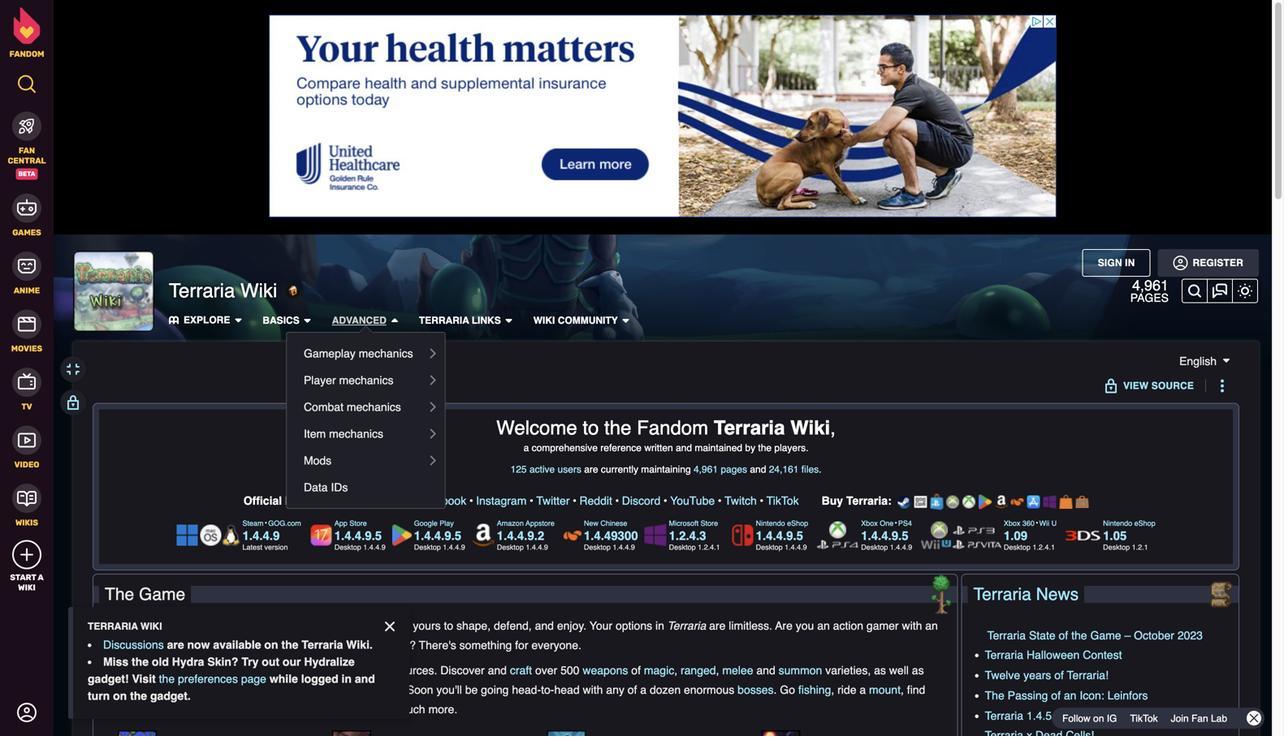 Task type: vqa. For each thing, say whether or not it's contained in the screenshot.


Task type: describe. For each thing, give the bounding box(es) containing it.
shape,
[[457, 620, 491, 633]]

nintendo eshop 1.05 desktop 1.2.1
[[1103, 520, 1156, 552]]

steam link
[[243, 520, 264, 528]]

facebook link
[[417, 495, 467, 508]]

item mechanics
[[304, 428, 384, 441]]

tiny image right community at the top left of the page
[[621, 316, 631, 326]]

with inside are limitless. are you an action gamer with an itchy trigger finger? a master builder? a collector? an explorer? there's something for everyone.
[[902, 620, 923, 633]]

tiny image for terraria wiki
[[385, 622, 395, 632]]

1.4.4.9.5 for app store 1.4.4.9.5 desktop 1.4.4.9
[[335, 529, 382, 543]]

the inside while logged in and turn on the gadget.
[[130, 690, 147, 703]]

1.4.4.9 for google play 1.4.4.9.5 desktop 1.4.4.9
[[443, 543, 465, 552]]

guide:getting started image
[[118, 731, 157, 737]]

links
[[472, 315, 501, 327]]

of left 'magic' link
[[632, 665, 641, 678]]

the preferences page
[[159, 673, 266, 686]]

0 horizontal spatial terraria wiki
[[88, 622, 162, 633]]

of down terraria halloween contest link on the right bottom
[[1055, 669, 1064, 682]]

desktop: gog image
[[914, 496, 927, 509]]

new
[[584, 520, 599, 528]]

and left 24,161 files
[[750, 464, 767, 476]]

players.
[[775, 443, 809, 454]]

weapons link
[[583, 665, 628, 678]]

lab
[[1211, 714, 1228, 725]]

wiki community link
[[534, 315, 618, 327]]

view source link
[[1094, 372, 1204, 401]]

the up the reference
[[605, 417, 632, 440]]

player
[[304, 374, 336, 387]]

years
[[1024, 669, 1052, 682]]

to inside welcome to the fandom terraria wiki , a comprehensive reference written and maintained by the players.
[[583, 417, 599, 440]]

the inside terraria state of the game – october 2023 terraria halloween contest twelve years of terraria! the passing of an icon: leinfors terraria 1.4.5 is coming in 2023 - including terraria x dead cells!
[[985, 690, 1005, 703]]

terraria wiki link
[[169, 279, 277, 303]]

to inside start by building basic shelter, then dig for ore and other resources. discover and craft over 500 weapons of magic , ranged , melee and summon varieties, as well as armor , and use them to battle hundreds of different enemies . soon you'll be going head-to-head with any of a dozen enormous bosses . go fishing , ride a mount , find floating islands
[[207, 684, 216, 697]]

coming
[[1067, 710, 1106, 723]]

is inside terraria state of the game – october 2023 terraria halloween contest twelve years of terraria! the passing of an icon: leinfors terraria 1.4.5 is coming in 2023 - including terraria x dead cells!
[[1055, 710, 1064, 723]]

and up bosses at bottom
[[757, 665, 776, 678]]

1 horizontal spatial in
[[656, 620, 665, 633]]

start for start a wiki
[[10, 573, 36, 583]]

a inside welcome to the fandom terraria wiki , a comprehensive reference written and maintained by the players.
[[524, 443, 529, 454]]

and right 'ore'
[[333, 665, 352, 678]]

1.4.4.9 for nintendo eshop 1.4.4.9.5 desktop 1.4.4.9
[[785, 543, 807, 552]]

summon
[[779, 665, 823, 678]]

eshop for 1.4.4.9.5
[[787, 520, 809, 528]]

app store link
[[335, 520, 367, 528]]

, left the visit
[[129, 684, 131, 697]]

basic
[[184, 665, 210, 678]]

• for 1.09
[[1036, 519, 1039, 528]]

try
[[242, 656, 259, 669]]

1 as from the left
[[874, 665, 886, 678]]

1.4.4.9.5 inside xbox one • ps4 1.4.4.9.5 desktop 1.4.4.9
[[861, 529, 909, 543]]

2 land from the left
[[265, 620, 287, 633]]

users
[[558, 464, 582, 476]]

playstation 4: playstation store image
[[931, 494, 944, 511]]

125 active users are currently maintaining 4,961 pages and 24,161 files .
[[511, 464, 822, 476]]

1.4.5
[[1027, 710, 1052, 723]]

the preferences page link
[[159, 673, 266, 686]]

state
[[1029, 630, 1056, 643]]

dead
[[1036, 730, 1063, 737]]

google play link
[[414, 520, 454, 528]]

0 horizontal spatial .
[[401, 684, 404, 697]]

desktop for nintendo eshop 1.4.4.9.5 desktop 1.4.4.9
[[756, 543, 783, 552]]

• inside steam • gog.com 1.4.4.9 latest version
[[265, 519, 267, 528]]

1.4.4.9.5 link for app store 1.4.4.9.5 desktop 1.4.4.9
[[335, 529, 382, 543]]

mechanics for combat mechanics
[[347, 401, 401, 414]]

2 horizontal spatial on
[[1094, 714, 1105, 725]]

floating islands link
[[99, 704, 179, 717]]

desktop inside xbox 360 • wii u 1.09 desktop 1.2.4.1
[[1004, 543, 1031, 552]]

500
[[561, 665, 580, 678]]

ps4
[[899, 520, 912, 528]]

discussions
[[103, 639, 164, 652]]

forums
[[368, 495, 407, 508]]

twelve years of terraria! link
[[985, 669, 1109, 682]]

tiktok inside "link"
[[1131, 714, 1158, 725]]

movies link
[[0, 308, 54, 354]]

desktop for microsoft store 1.2.4.3 desktop 1.2.4.1
[[669, 543, 696, 552]]

x
[[1027, 730, 1033, 737]]

desktop for nintendo eshop 1.05 desktop 1.2.1
[[1103, 543, 1130, 552]]

the inside terraria state of the game – october 2023 terraria halloween contest twelve years of terraria! the passing of an icon: leinfors terraria 1.4.5 is coming in 2023 - including terraria x dead cells!
[[1072, 630, 1088, 643]]

terraria link
[[99, 620, 138, 633]]

and inside while logged in and turn on the gadget.
[[355, 673, 375, 686]]

0 vertical spatial the
[[105, 585, 134, 605]]

discussions are now available on the terraria wiki.
[[103, 639, 373, 652]]

everyone.
[[532, 639, 582, 652]]

macos image
[[200, 525, 222, 546]]

1 vertical spatial 2023
[[1121, 710, 1147, 723]]

go
[[780, 684, 795, 697]]

wiki left community at the top left of the page
[[534, 315, 555, 327]]

terraria news link
[[974, 585, 1079, 605]]

1 vertical spatial tiktok link
[[1124, 710, 1165, 728]]

1 horizontal spatial are
[[584, 464, 599, 476]]

central
[[8, 156, 46, 166]]

with inside start by building basic shelter, then dig for ore and other resources. discover and craft over 500 weapons of magic , ranged , melee and summon varieties, as well as armor , and use them to battle hundreds of different enemies . soon you'll be going head-to-head with any of a dozen enormous bosses . go fishing , ride a mount , find floating islands
[[583, 684, 603, 697]]

in inside while logged in and turn on the gadget.
[[342, 673, 352, 686]]

of left mystery!
[[290, 620, 300, 633]]

125 active users link
[[511, 464, 582, 476]]

adventure!
[[199, 620, 253, 633]]

, left ride
[[832, 684, 835, 697]]

u
[[1052, 520, 1057, 528]]

twitter
[[536, 495, 570, 508]]

, up dozen
[[675, 665, 678, 678]]

basics
[[263, 315, 300, 327]]

enemies link
[[358, 684, 401, 697]]

view source
[[1124, 381, 1194, 392]]

advanced link
[[332, 315, 387, 327]]

building
[[141, 665, 181, 678]]

and inside welcome to the fandom terraria wiki , a comprehensive reference written and maintained by the players.
[[676, 443, 692, 454]]

discord
[[622, 495, 661, 508]]

android & fire os: amazon appstore image
[[995, 496, 1008, 509]]

twitch link
[[725, 495, 757, 508]]

terraria inside "link"
[[169, 280, 235, 302]]

1.4.4.9 for app store 1.4.4.9.5 desktop 1.4.4.9
[[363, 543, 386, 552]]

2 as from the left
[[912, 665, 924, 678]]

1.4.4.9.2 link
[[497, 529, 545, 543]]

playstation 3 image
[[954, 527, 995, 536]]

terraria inside welcome to the fandom terraria wiki , a comprehensive reference written and maintained by the players.
[[714, 417, 785, 440]]

website link
[[318, 495, 359, 508]]

of up now
[[186, 620, 196, 633]]

1.4.4.9 for amazon appstore 1.4.4.9.2 desktop 1.4.4.9
[[526, 543, 548, 552]]

and up everyone.
[[535, 620, 554, 633]]

follow on ig link
[[1056, 710, 1124, 728]]

desktop for app store 1.4.4.9.5 desktop 1.4.4.9
[[335, 543, 361, 552]]

1 vertical spatial fan
[[1192, 714, 1209, 725]]

buy
[[822, 495, 843, 508]]

floating
[[99, 704, 140, 717]]

gog.com link
[[268, 520, 301, 528]]

tiny image right advanced link on the left top of page
[[390, 316, 400, 326]]

nintendo for 1.4.4.9.5
[[756, 520, 785, 528]]

google play image
[[392, 525, 412, 546]]

amazon appstore 1.4.4.9.2 desktop 1.4.4.9
[[497, 520, 555, 552]]

something
[[460, 639, 512, 652]]

combat
[[304, 401, 344, 414]]

cells!
[[1066, 730, 1095, 737]]

new chinese 1.4.49300 desktop 1.4.4.9
[[584, 520, 638, 552]]

0 horizontal spatial game
[[139, 585, 185, 605]]

enormous
[[684, 684, 735, 697]]

join
[[1171, 714, 1189, 725]]

2 vertical spatial are
[[167, 639, 184, 652]]

nintendo switch image
[[733, 525, 754, 546]]

1 horizontal spatial to
[[444, 620, 454, 633]]

ids
[[331, 481, 348, 494]]

ios & ipados image
[[311, 525, 332, 546]]

new chinese: taptap image
[[1011, 499, 1024, 506]]

reddit link
[[580, 495, 613, 508]]

explorer?
[[369, 639, 416, 652]]

basics link
[[263, 315, 300, 327]]

video
[[14, 460, 39, 470]]

1.4.4.9.5 link for xbox one • ps4 1.4.4.9.5 desktop 1.4.4.9
[[861, 529, 909, 543]]

and up the floating islands link
[[135, 684, 154, 697]]

the inside miss the old hydra skin? try out our hydralize gadget! visit
[[132, 656, 149, 669]]

icon:
[[1080, 690, 1105, 703]]

follow on ig
[[1063, 714, 1118, 725]]

item
[[304, 428, 326, 441]]

–
[[1125, 630, 1131, 643]]

join fan lab link
[[1165, 710, 1234, 728]]

ranged
[[681, 665, 716, 678]]

0 vertical spatial 2023
[[1178, 630, 1203, 643]]

by inside start by building basic shelter, then dig for ore and other resources. discover and craft over 500 weapons of magic , ranged , melee and summon varieties, as well as armor , and use them to battle hundreds of different enemies . soon you'll be going head-to-head with any of a dozen enormous bosses . go fishing , ride a mount , find floating islands
[[126, 665, 138, 678]]

combat mechanics
[[304, 401, 401, 414]]

collapse image
[[1247, 712, 1262, 726]]

hundreds
[[250, 684, 298, 697]]

desktop for google play 1.4.4.9.5 desktop 1.4.4.9
[[414, 543, 441, 552]]

fandom navigation element
[[0, 7, 54, 594]]

tiny image right english
[[1222, 356, 1232, 366]]

and up going
[[488, 665, 507, 678]]

of right state
[[1059, 630, 1069, 643]]

journey mode image
[[762, 731, 801, 737]]

the left players.
[[758, 443, 772, 454]]

gameplay mechanics
[[304, 347, 413, 360]]

xbox one: microsoft store image
[[963, 496, 976, 509]]

• for 1.4.4.9.5
[[895, 519, 898, 528]]

and up "enemies" image
[[341, 704, 360, 717]]

store for 1.4.4.9.5
[[350, 520, 367, 528]]

tiny image for mods
[[428, 456, 438, 466]]

weapons
[[583, 665, 628, 678]]

1 horizontal spatial on
[[264, 639, 278, 652]]

eshop for 1.05
[[1135, 520, 1156, 528]]

wii u image
[[922, 541, 952, 550]]

1.2.4.1 inside xbox 360 • wii u 1.09 desktop 1.2.4.1
[[1033, 543, 1055, 552]]

fishing
[[799, 684, 832, 697]]

maintaining
[[641, 464, 691, 476]]

a right ride
[[860, 684, 866, 697]]

1.4.4.9 for new chinese 1.4.49300 desktop 1.4.4.9
[[613, 543, 635, 552]]

wii
[[1040, 520, 1050, 528]]

amazon appstore image
[[472, 525, 495, 547]]

a inside are limitless. are you an action gamer with an itchy trigger finger? a master builder? a collector? an explorer? there's something for everyone.
[[290, 639, 297, 652]]

tiny image for player mechanics
[[428, 376, 438, 386]]

soon
[[407, 684, 433, 697]]

, left 'find'
[[901, 684, 904, 697]]

facebook
[[417, 495, 467, 508]]



Task type: locate. For each thing, give the bounding box(es) containing it.
wiki up trigger in the bottom of the page
[[140, 622, 162, 633]]

a left dozen
[[641, 684, 647, 697]]

0 vertical spatial game
[[139, 585, 185, 605]]

0 horizontal spatial a
[[256, 620, 263, 633]]

8 desktop from the left
[[1004, 543, 1031, 552]]

1 horizontal spatial start
[[99, 665, 123, 678]]

gog.com
[[268, 520, 301, 528]]

discover
[[441, 665, 485, 678]]

desktop inside xbox one • ps4 1.4.4.9.5 desktop 1.4.4.9
[[861, 543, 888, 552]]

chinese
[[601, 520, 628, 528]]

1.4.4.9.5 link for nintendo eshop 1.4.4.9.5 desktop 1.4.4.9
[[756, 529, 804, 543]]

1 horizontal spatial tiktok link
[[1124, 710, 1165, 728]]

now
[[187, 639, 210, 652]]

1 xbox from the left
[[861, 520, 878, 528]]

wiki inside welcome to the fandom terraria wiki , a comprehensive reference written and maintained by the players.
[[791, 417, 831, 440]]

tiny image
[[390, 316, 400, 326], [504, 316, 514, 326], [428, 376, 438, 386], [428, 429, 438, 439], [428, 456, 438, 466], [385, 622, 395, 632]]

0 horizontal spatial 2023
[[1121, 710, 1147, 723]]

1 vertical spatial in
[[342, 673, 352, 686]]

by inside welcome to the fandom terraria wiki , a comprehensive reference written and maintained by the players.
[[745, 443, 756, 454]]

passing
[[1008, 690, 1049, 703]]

land up builder?
[[265, 620, 287, 633]]

1 horizontal spatial by
[[745, 443, 756, 454]]

tiny image
[[169, 316, 179, 325], [233, 316, 243, 325], [303, 316, 313, 326], [621, 316, 631, 326], [428, 349, 438, 359], [1222, 356, 1232, 366], [428, 403, 438, 412]]

0 vertical spatial terraria wiki
[[169, 280, 277, 302]]

2 • from the left
[[895, 519, 898, 528]]

a up builder?
[[256, 620, 263, 633]]

1 horizontal spatial land
[[265, 620, 287, 633]]

desktop left 1.2.1
[[1103, 543, 1130, 552]]

anime
[[14, 286, 40, 296]]

1.4.4.9 inside app store 1.4.4.9.5 desktop 1.4.4.9
[[363, 543, 386, 552]]

1.4.4.9 down appstore
[[526, 543, 548, 552]]

xbox up 1.09 link
[[1004, 520, 1021, 528]]

desktop down amazon
[[497, 543, 524, 552]]

2 store from the left
[[701, 520, 718, 528]]

2 1.4.4.9.5 link from the left
[[414, 529, 462, 543]]

1.4.4.9.5 inside nintendo eshop 1.4.4.9.5 desktop 1.4.4.9
[[756, 529, 804, 543]]

2 eshop from the left
[[1135, 520, 1156, 528]]

store up 1.2.4.3
[[701, 520, 718, 528]]

wiki inside start a wiki
[[18, 583, 36, 593]]

terraria is a land of adventure! a land of mystery! a land that's yours to shape, defend, and enjoy. your options in terraria
[[99, 620, 706, 633]]

ios & ipados: app store image
[[1028, 496, 1041, 509]]

epilogue image
[[1211, 582, 1233, 608]]

with right gamer
[[902, 620, 923, 633]]

craft
[[510, 665, 532, 678]]

desktop down the "xbox one" link
[[861, 543, 888, 552]]

terraria
[[169, 280, 235, 302], [419, 315, 469, 327], [714, 417, 785, 440], [974, 585, 1032, 605], [99, 620, 138, 633], [668, 620, 706, 633], [88, 622, 138, 633], [988, 630, 1026, 643], [302, 639, 343, 652], [985, 649, 1024, 662], [985, 710, 1024, 723], [985, 730, 1024, 737]]

, inside welcome to the fandom terraria wiki , a comprehensive reference written and maintained by the players.
[[831, 417, 836, 440]]

4 1.4.4.9.5 from the left
[[861, 529, 909, 543]]

are left limitless. in the right bottom of the page
[[709, 620, 726, 633]]

nintendo inside nintendo eshop 1.05 desktop 1.2.1
[[1103, 520, 1133, 528]]

1 horizontal spatial as
[[912, 665, 924, 678]]

desktop for amazon appstore 1.4.4.9.2 desktop 1.4.4.9
[[497, 543, 524, 552]]

1 vertical spatial is
[[1055, 710, 1064, 723]]

• inside xbox one • ps4 1.4.4.9.5 desktop 1.4.4.9
[[895, 519, 898, 528]]

2023 left -
[[1121, 710, 1147, 723]]

the down trigger in the bottom of the page
[[132, 656, 149, 669]]

fishing link
[[799, 684, 832, 697]]

varieties,
[[826, 665, 871, 678]]

1.4.4.9.5 for nintendo eshop 1.4.4.9.5 desktop 1.4.4.9
[[756, 529, 804, 543]]

1 horizontal spatial game
[[1091, 630, 1122, 643]]

xbox one • ps4 1.4.4.9.5 desktop 1.4.4.9
[[861, 519, 913, 552]]

terraria wiki up discussions
[[88, 622, 162, 633]]

1 vertical spatial for
[[297, 665, 310, 678]]

0 horizontal spatial is
[[141, 620, 149, 633]]

1.4.4.9.5 down app store link
[[335, 529, 382, 543]]

3 1.4.4.9.5 link from the left
[[756, 529, 804, 543]]

tiny image right "links" on the left of the page
[[504, 316, 514, 326]]

tiny image inside combat mechanics link
[[428, 403, 438, 412]]

xbox one image
[[830, 522, 847, 539]]

tiny image inside the gameplay mechanics 'link'
[[428, 349, 438, 359]]

desktop inside nintendo eshop 1.4.4.9.5 desktop 1.4.4.9
[[756, 543, 783, 552]]

game inside terraria state of the game – october 2023 terraria halloween contest twelve years of terraria! the passing of an icon: leinfors terraria 1.4.5 is coming in 2023 - including terraria x dead cells!
[[1091, 630, 1122, 643]]

start up armor
[[99, 665, 123, 678]]

magic link
[[644, 665, 675, 678]]

1.4.4.9 inside google play 1.4.4.9.5 desktop 1.4.4.9
[[443, 543, 465, 552]]

1.4.4.9.5 inside app store 1.4.4.9.5 desktop 1.4.4.9
[[335, 529, 382, 543]]

0 horizontal spatial store
[[350, 520, 367, 528]]

1.4.4.9 left playstation 4 image
[[785, 543, 807, 552]]

android: google play image
[[979, 495, 992, 510]]

windows image
[[177, 525, 198, 546]]

mechanics down the gameplay mechanics 'link'
[[339, 374, 394, 387]]

1 vertical spatial to
[[444, 620, 454, 633]]

0 horizontal spatial by
[[126, 665, 138, 678]]

1 1.2.4.1 from the left
[[698, 543, 720, 552]]

terraria links link
[[419, 315, 501, 327]]

0 vertical spatial tiktok
[[767, 495, 799, 508]]

125 active
[[511, 464, 555, 476]]

wiki community
[[534, 315, 618, 327]]

nintendo 3ds, wii u, & nintendo switch: nintendo eshop uk & ir image
[[1076, 496, 1089, 509]]

sign in link
[[1083, 249, 1151, 277]]

xbox 360 image
[[931, 522, 948, 539]]

eshop inside nintendo eshop 1.4.4.9.5 desktop 1.4.4.9
[[787, 520, 809, 528]]

tiny image right explore
[[233, 316, 243, 325]]

0 vertical spatial to
[[583, 417, 599, 440]]

desktop: steam image
[[898, 496, 911, 509]]

1 • from the left
[[265, 519, 267, 528]]

nintendo for 1.05
[[1103, 520, 1133, 528]]

maintained
[[695, 443, 743, 454]]

linux image
[[222, 525, 240, 546]]

start inside start a wiki
[[10, 573, 36, 583]]

1.2.4.1 inside microsoft store 1.2.4.3 desktop 1.2.4.1
[[698, 543, 720, 552]]

1.09
[[1004, 529, 1028, 543]]

terraria wiki image
[[73, 251, 154, 332]]

1.4.4.9 inside the new chinese 1.4.49300 desktop 1.4.4.9
[[613, 543, 635, 552]]

xbox for 1.4.4.9.5
[[861, 520, 878, 528]]

land
[[162, 620, 183, 633], [265, 620, 287, 633], [358, 620, 380, 633]]

0 vertical spatial by
[[745, 443, 756, 454]]

for
[[515, 639, 529, 652], [297, 665, 310, 678]]

in right the options
[[656, 620, 665, 633]]

3 • from the left
[[1036, 519, 1039, 528]]

2 nintendo from the left
[[1103, 520, 1133, 528]]

fan central beta
[[8, 146, 46, 178]]

2 1.2.4.1 from the left
[[1033, 543, 1055, 552]]

1 horizontal spatial xbox
[[1004, 520, 1021, 528]]

preferences
[[178, 673, 238, 686]]

dozen
[[650, 684, 681, 697]]

1.4.4.9.5 for google play 1.4.4.9.5 desktop 1.4.4.9
[[414, 529, 462, 543]]

1 vertical spatial start
[[99, 665, 123, 678]]

of right while
[[301, 684, 310, 697]]

9 desktop from the left
[[1103, 543, 1130, 552]]

0 horizontal spatial to
[[207, 684, 216, 697]]

a down wikis
[[38, 573, 44, 583]]

tiny image down terraria links link
[[428, 349, 438, 359]]

the up 'contest'
[[1072, 630, 1088, 643]]

start for start by building basic shelter, then dig for ore and other resources. discover and craft over 500 weapons of magic , ranged , melee and summon varieties, as well as armor , and use them to battle hundreds of different enemies . soon you'll be going head-to-head with any of a dozen enormous bosses . go fishing , ride a mount , find floating islands
[[99, 665, 123, 678]]

1 horizontal spatial .
[[774, 684, 777, 697]]

nintendo right nintendo switch icon
[[756, 520, 785, 528]]

nintendo up 1.05
[[1103, 520, 1133, 528]]

discord link
[[622, 495, 661, 508]]

magic
[[644, 665, 675, 678]]

2 horizontal spatial are
[[709, 620, 726, 633]]

mount link
[[869, 684, 901, 697]]

options
[[616, 620, 653, 633]]

halloween
[[1027, 649, 1080, 662]]

visit
[[132, 673, 156, 686]]

new chinese image
[[564, 532, 582, 541]]

eshop up 1.2.1
[[1135, 520, 1156, 528]]

the
[[105, 585, 134, 605], [985, 690, 1005, 703]]

fandom
[[9, 49, 44, 59]]

0 vertical spatial is
[[141, 620, 149, 633]]

for inside are limitless. are you an action gamer with an itchy trigger finger? a master builder? a collector? an explorer? there's something for everyone.
[[515, 639, 529, 652]]

a up 125 active
[[524, 443, 529, 454]]

games link
[[0, 192, 54, 238]]

windows phone: microsoft store image
[[1044, 496, 1057, 509]]

sign in
[[1098, 258, 1135, 269]]

in left other
[[342, 673, 352, 686]]

1 horizontal spatial with
[[902, 620, 923, 633]]

desktop inside nintendo eshop 1.05 desktop 1.2.1
[[1103, 543, 1130, 552]]

360
[[1023, 520, 1035, 528]]

3 land from the left
[[358, 620, 380, 633]]

the
[[605, 417, 632, 440], [758, 443, 772, 454], [1072, 630, 1088, 643], [281, 639, 299, 652], [132, 656, 149, 669], [159, 673, 175, 686], [130, 690, 147, 703]]

0 horizontal spatial with
[[583, 684, 603, 697]]

mechanics inside 'link'
[[359, 347, 413, 360]]

tiny image inside mods link
[[428, 456, 438, 466]]

desktop inside the new chinese 1.4.49300 desktop 1.4.4.9
[[584, 543, 611, 552]]

instagram link
[[476, 495, 527, 508]]

of down twelve years of terraria! "link"
[[1052, 690, 1061, 703]]

of right 'any'
[[628, 684, 637, 697]]

dig
[[279, 665, 294, 678]]

1 horizontal spatial tiktok
[[1131, 714, 1158, 725]]

1 vertical spatial game
[[1091, 630, 1122, 643]]

1 horizontal spatial eshop
[[1135, 520, 1156, 528]]

1 horizontal spatial terraria wiki
[[169, 280, 277, 302]]

0 vertical spatial are
[[584, 464, 599, 476]]

start down small 'image'
[[10, 573, 36, 583]]

to up comprehensive
[[583, 417, 599, 440]]

desktop inside microsoft store 1.2.4.3 desktop 1.2.4.1
[[669, 543, 696, 552]]

2 horizontal spatial •
[[1036, 519, 1039, 528]]

tiny image inside player mechanics link
[[428, 376, 438, 386]]

instagram
[[476, 495, 527, 508]]

0 horizontal spatial eshop
[[787, 520, 809, 528]]

wikis
[[15, 518, 38, 528]]

land up finger?
[[162, 620, 183, 633]]

0 horizontal spatial xbox
[[861, 520, 878, 528]]

find
[[907, 684, 926, 697]]

0 horizontal spatial land
[[162, 620, 183, 633]]

1 horizontal spatial nintendo eshop link
[[1103, 520, 1156, 528]]

tiny image up explorer?
[[385, 622, 395, 632]]

, left melee
[[716, 665, 719, 678]]

a
[[256, 620, 263, 633], [349, 620, 356, 633], [290, 639, 297, 652]]

1.4.4.9.5 link for google play 1.4.4.9.5 desktop 1.4.4.9
[[414, 529, 462, 543]]

start a wiki
[[10, 573, 44, 593]]

1 1.4.4.9.5 from the left
[[335, 529, 382, 543]]

data ids link
[[297, 475, 435, 501]]

mechanics up player mechanics link
[[359, 347, 413, 360]]

0 vertical spatial for
[[515, 639, 529, 652]]

1.2.4.1 down wii
[[1033, 543, 1055, 552]]

4 1.4.4.9.5 link from the left
[[861, 529, 909, 543]]

there's
[[419, 639, 456, 652]]

1 vertical spatial are
[[709, 620, 726, 633]]

2 horizontal spatial a
[[349, 620, 356, 633]]

1.4.4.9 link
[[243, 529, 280, 543]]

nintendo inside nintendo eshop 1.4.4.9.5 desktop 1.4.4.9
[[756, 520, 785, 528]]

in inside terraria state of the game – october 2023 terraria halloween contest twelve years of terraria! the passing of an icon: leinfors terraria 1.4.5 is coming in 2023 - including terraria x dead cells!
[[1109, 710, 1118, 723]]

official links:
[[244, 495, 315, 508]]

xbox inside xbox one • ps4 1.4.4.9.5 desktop 1.4.4.9
[[861, 520, 878, 528]]

store inside app store 1.4.4.9.5 desktop 1.4.4.9
[[350, 520, 367, 528]]

desktop down google
[[414, 543, 441, 552]]

currently
[[601, 464, 639, 476]]

desktop for new chinese 1.4.49300 desktop 1.4.4.9
[[584, 543, 611, 552]]

0 vertical spatial on
[[264, 639, 278, 652]]

2 horizontal spatial .
[[819, 464, 822, 476]]

video link
[[0, 425, 54, 470]]

then
[[253, 665, 276, 678]]

1.4.4.9 down chinese
[[613, 543, 635, 552]]

mechanics for player mechanics
[[339, 374, 394, 387]]

0 horizontal spatial •
[[265, 519, 267, 528]]

1.4.4.9.5
[[335, 529, 382, 543], [414, 529, 462, 543], [756, 529, 804, 543], [861, 529, 909, 543]]

1.4.4.9.5 right nintendo switch icon
[[756, 529, 804, 543]]

7 desktop from the left
[[861, 543, 888, 552]]

nintendo eshop link for 1.4.4.9.5
[[756, 520, 809, 528]]

links:
[[285, 495, 315, 508]]

you'll
[[437, 684, 462, 697]]

nintendo 3ds image
[[1066, 532, 1101, 541]]

• left wii
[[1036, 519, 1039, 528]]

1 land from the left
[[162, 620, 183, 633]]

fan up central
[[19, 146, 35, 156]]

2 horizontal spatial an
[[1064, 690, 1077, 703]]

app store 1.4.4.9.5 desktop 1.4.4.9
[[335, 520, 386, 552]]

tiny image inside item mechanics link
[[428, 429, 438, 439]]

1.4.4.9.5 inside google play 1.4.4.9.5 desktop 1.4.4.9
[[414, 529, 462, 543]]

follow
[[1063, 714, 1091, 725]]

for inside start by building basic shelter, then dig for ore and other resources. discover and craft over 500 weapons of magic , ranged , melee and summon varieties, as well as armor , and use them to battle hundreds of different enemies . soon you'll be going head-to-head with any of a dozen enormous bosses . go fishing , ride a mount , find floating islands
[[297, 665, 310, 678]]

1 vertical spatial the
[[985, 690, 1005, 703]]

6 desktop from the left
[[756, 543, 783, 552]]

mechanics for gameplay mechanics
[[359, 347, 413, 360]]

ps4 link
[[899, 520, 912, 528]]

wiki up players.
[[791, 417, 831, 440]]

fan inside fan central beta
[[19, 146, 35, 156]]

, up buy
[[831, 417, 836, 440]]

xbox left one
[[861, 520, 878, 528]]

0 horizontal spatial the
[[105, 585, 134, 605]]

skin?
[[207, 656, 238, 669]]

an down tree icon
[[926, 620, 938, 633]]

xbox inside xbox 360 • wii u 1.09 desktop 1.2.4.1
[[1004, 520, 1021, 528]]

1 horizontal spatial for
[[515, 639, 529, 652]]

1 horizontal spatial an
[[926, 620, 938, 633]]

1 horizontal spatial •
[[895, 519, 898, 528]]

you
[[796, 620, 814, 633]]

1.4.4.9.2
[[497, 529, 545, 543]]

2023 right "october"
[[1178, 630, 1203, 643]]

view source image
[[66, 396, 80, 410]]

playstation vita image
[[953, 541, 1002, 550]]

2 xbox from the left
[[1004, 520, 1021, 528]]

store for 1.2.4.3
[[701, 520, 718, 528]]

tiktok down '24,161 files' link
[[767, 495, 799, 508]]

terraria state of the game – october 2023 terraria halloween contest twelve years of terraria! the passing of an icon: leinfors terraria 1.4.5 is coming in 2023 - including terraria x dead cells!
[[985, 630, 1203, 737]]

1.4.4.9 inside xbox one • ps4 1.4.4.9.5 desktop 1.4.4.9
[[890, 543, 913, 552]]

tree image
[[932, 576, 952, 615]]

reddit
[[580, 495, 613, 508]]

0 horizontal spatial tiktok link
[[767, 495, 799, 508]]

for right dig
[[297, 665, 310, 678]]

desktop inside google play 1.4.4.9.5 desktop 1.4.4.9
[[414, 543, 441, 552]]

0 vertical spatial in
[[656, 620, 665, 633]]

desktop right nintendo switch icon
[[756, 543, 783, 552]]

terraria:
[[847, 495, 892, 508]]

1.4.4.9.5 link down google play link
[[414, 529, 462, 543]]

forums link
[[368, 495, 407, 508]]

4,961 pages
[[1131, 277, 1169, 305]]

tiny image right basics on the left of page
[[303, 316, 313, 326]]

on left 'ig'
[[1094, 714, 1105, 725]]

as left well
[[874, 665, 886, 678]]

are inside are limitless. are you an action gamer with an itchy trigger finger? a master builder? a collector? an explorer? there's something for everyone.
[[709, 620, 726, 633]]

xbox for 1.09
[[1004, 520, 1021, 528]]

5 desktop from the left
[[669, 543, 696, 552]]

1 horizontal spatial store
[[701, 520, 718, 528]]

1 vertical spatial with
[[583, 684, 603, 697]]

windows phone image
[[645, 525, 667, 547]]

1.4.4.9 inside amazon appstore 1.4.4.9.2 desktop 1.4.4.9
[[526, 543, 548, 552]]

a up an
[[349, 620, 356, 633]]

2 horizontal spatial to
[[583, 417, 599, 440]]

0 vertical spatial with
[[902, 620, 923, 633]]

on inside while logged in and turn on the gadget.
[[113, 690, 127, 703]]

tiktok link down '24,161 files' link
[[767, 495, 799, 508]]

tiny image up facebook link
[[428, 456, 438, 466]]

nintendo switch: nintendo eshop usa image
[[1060, 496, 1073, 509]]

1 horizontal spatial is
[[1055, 710, 1064, 723]]

player mechanics link
[[297, 367, 445, 394]]

eshop inside nintendo eshop 1.05 desktop 1.2.1
[[1135, 520, 1156, 528]]

store inside microsoft store 1.2.4.3 desktop 1.2.4.1
[[701, 520, 718, 528]]

explore link
[[169, 314, 230, 327]]

1 1.4.4.9.5 link from the left
[[335, 529, 382, 543]]

desktop inside app store 1.4.4.9.5 desktop 1.4.4.9
[[335, 543, 361, 552]]

small image
[[20, 548, 34, 563]]

2 nintendo eshop link from the left
[[1103, 520, 1156, 528]]

gadget!
[[88, 673, 129, 686]]

2 1.4.4.9.5 from the left
[[414, 529, 462, 543]]

advanced
[[332, 315, 387, 327]]

reference
[[601, 443, 642, 454]]

2 desktop from the left
[[414, 543, 441, 552]]

1 horizontal spatial fan
[[1192, 714, 1209, 725]]

3 1.4.4.9.5 from the left
[[756, 529, 804, 543]]

1.4.4.9 inside nintendo eshop 1.4.4.9.5 desktop 1.4.4.9
[[785, 543, 807, 552]]

tiktok down leinfors
[[1131, 714, 1158, 725]]

0 horizontal spatial 1.2.4.1
[[698, 543, 720, 552]]

fan left 'lab'
[[1192, 714, 1209, 725]]

the up gadget.
[[159, 673, 175, 686]]

armor
[[99, 684, 129, 697]]

1 horizontal spatial 2023
[[1178, 630, 1203, 643]]

2 vertical spatial on
[[1094, 714, 1105, 725]]

1 horizontal spatial nintendo
[[1103, 520, 1133, 528]]

twitch
[[725, 495, 757, 508]]

0 horizontal spatial start
[[10, 573, 36, 583]]

1 horizontal spatial a
[[290, 639, 297, 652]]

0 horizontal spatial in
[[342, 673, 352, 686]]

2 horizontal spatial in
[[1109, 710, 1118, 723]]

0 horizontal spatial nintendo eshop link
[[756, 520, 809, 528]]

1 horizontal spatial the
[[985, 690, 1005, 703]]

the up our
[[281, 639, 299, 652]]

1.4.4.9.5 link down app store link
[[335, 529, 382, 543]]

0 horizontal spatial fan
[[19, 146, 35, 156]]

0 horizontal spatial are
[[167, 639, 184, 652]]

as right well
[[912, 665, 924, 678]]

1 nintendo from the left
[[756, 520, 785, 528]]

contest
[[1083, 649, 1122, 662]]

0 horizontal spatial for
[[297, 665, 310, 678]]

, down different
[[335, 704, 338, 717]]

an
[[352, 639, 365, 652]]

going
[[481, 684, 509, 697]]

1 vertical spatial on
[[113, 690, 127, 703]]

games
[[12, 228, 41, 238]]

xbox 360: xbox games store image
[[947, 496, 960, 509]]

1 nintendo eshop link from the left
[[756, 520, 809, 528]]

wiki up the basics link
[[241, 280, 277, 302]]

1 vertical spatial by
[[126, 665, 138, 678]]

gamer
[[867, 620, 899, 633]]

land up wiki.
[[358, 620, 380, 633]]

• inside xbox 360 • wii u 1.09 desktop 1.2.4.1
[[1036, 519, 1039, 528]]

3 desktop from the left
[[497, 543, 524, 552]]

1 vertical spatial tiktok
[[1131, 714, 1158, 725]]

1.4.4.9 down the ps4 link
[[890, 543, 913, 552]]

an inside terraria state of the game – october 2023 terraria halloween contest twelve years of terraria! the passing of an icon: leinfors terraria 1.4.5 is coming in 2023 - including terraria x dead cells!
[[1064, 690, 1077, 703]]

gadget.
[[150, 690, 191, 703]]

are right users
[[584, 464, 599, 476]]

wiki inside "link"
[[241, 280, 277, 302]]

by down "discussions" link
[[126, 665, 138, 678]]

2 vertical spatial in
[[1109, 710, 1118, 723]]

0 horizontal spatial nintendo
[[756, 520, 785, 528]]

start inside start by building basic shelter, then dig for ore and other resources. discover and craft over 500 weapons of magic , ranged , melee and summon varieties, as well as armor , and use them to battle hundreds of different enemies . soon you'll be going head-to-head with any of a dozen enormous bosses . go fishing , ride a mount , find floating islands
[[99, 665, 123, 678]]

version
[[265, 543, 288, 552]]

mechanics
[[359, 347, 413, 360], [339, 374, 394, 387], [347, 401, 401, 414], [329, 428, 384, 441]]

playstation 4 image
[[818, 541, 859, 550]]

a up trigger in the bottom of the page
[[152, 620, 159, 633]]

expand image
[[66, 362, 80, 377]]

0 horizontal spatial tiktok
[[767, 495, 799, 508]]

tiny image for item mechanics
[[428, 429, 438, 439]]

0 vertical spatial fan
[[19, 146, 35, 156]]

1 desktop from the left
[[335, 543, 361, 552]]

1.4.4.9 left google play icon
[[363, 543, 386, 552]]

register
[[1193, 258, 1244, 269]]

1.4.4.9 inside steam • gog.com 1.4.4.9 latest version
[[243, 529, 280, 543]]

• right steam link
[[265, 519, 267, 528]]

nintendo eshop link for 1.05
[[1103, 520, 1156, 528]]

to right yours
[[444, 620, 454, 633]]

data ids
[[304, 481, 348, 494]]

google play 1.4.4.9.5 desktop 1.4.4.9
[[414, 520, 465, 552]]

0 vertical spatial tiktok link
[[767, 495, 799, 508]]

desktop down microsoft
[[669, 543, 696, 552]]

tiny image down 'terraria links'
[[428, 376, 438, 386]]

1 vertical spatial terraria wiki
[[88, 622, 162, 633]]

0 horizontal spatial an
[[818, 620, 830, 633]]

0 horizontal spatial as
[[874, 665, 886, 678]]

tools image
[[547, 731, 586, 737]]

is up trigger in the bottom of the page
[[141, 620, 149, 633]]

2 vertical spatial to
[[207, 684, 216, 697]]

to right them
[[207, 684, 216, 697]]

a inside start a wiki
[[38, 573, 44, 583]]

for down defend,
[[515, 639, 529, 652]]

app
[[335, 520, 348, 528]]

search [ctrl-option-f] image
[[17, 74, 37, 94]]

and right different
[[355, 673, 375, 686]]

0 horizontal spatial on
[[113, 690, 127, 703]]

4 desktop from the left
[[584, 543, 611, 552]]

1 store from the left
[[350, 520, 367, 528]]

1.4.4.9.5 down one
[[861, 529, 909, 543]]

desktop down app store link
[[335, 543, 361, 552]]

your
[[590, 620, 613, 633]]

2 horizontal spatial land
[[358, 620, 380, 633]]

1 eshop from the left
[[787, 520, 809, 528]]

wiki down small 'image'
[[18, 583, 36, 593]]

eshop left xbox one image
[[787, 520, 809, 528]]

desktop inside amazon appstore 1.4.4.9.2 desktop 1.4.4.9
[[497, 543, 524, 552]]

tiny image inside explore link
[[169, 316, 179, 325]]

are limitless. are you an action gamer with an itchy trigger finger? a master builder? a collector? an explorer? there's something for everyone.
[[99, 620, 938, 652]]

source
[[1152, 381, 1194, 392]]

• left the ps4 link
[[895, 519, 898, 528]]

1.4.4.9.5 link
[[335, 529, 382, 543], [414, 529, 462, 543], [756, 529, 804, 543], [861, 529, 909, 543]]

itchy
[[99, 639, 123, 652]]

0 vertical spatial start
[[10, 573, 36, 583]]

different
[[314, 684, 354, 697]]

1 horizontal spatial 1.2.4.1
[[1033, 543, 1055, 552]]

enemies image
[[332, 731, 371, 737]]

battle
[[219, 684, 247, 697]]

mechanics for item mechanics
[[329, 428, 384, 441]]



